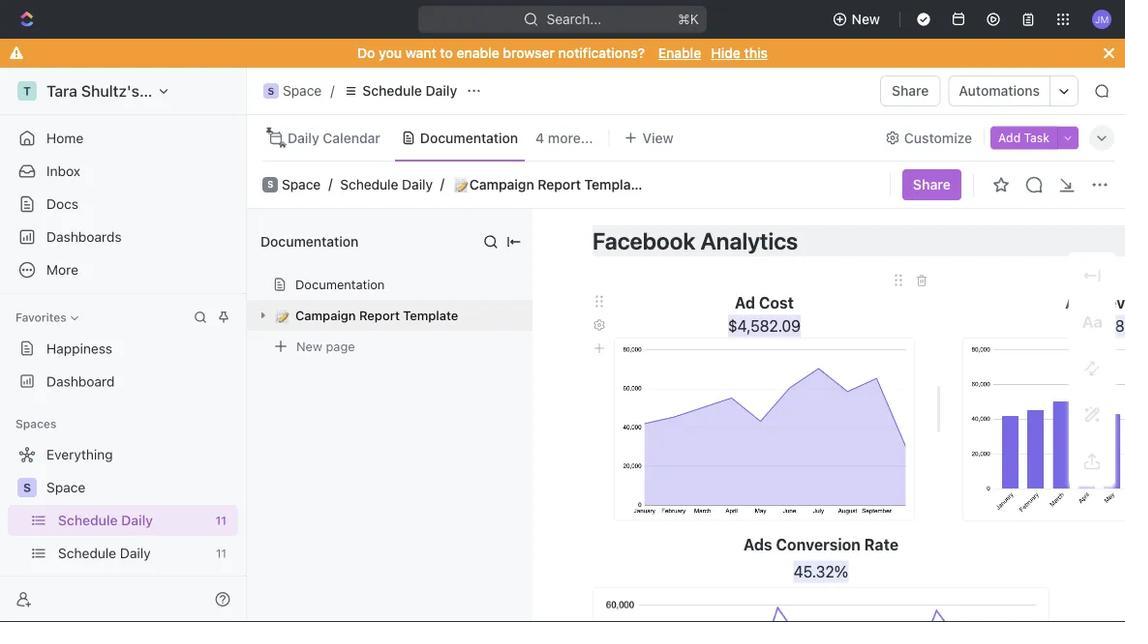 Task type: describe. For each thing, give the bounding box(es) containing it.
s for s
[[23, 481, 31, 495]]

happiness
[[47, 341, 112, 357]]

hide
[[711, 45, 741, 61]]

more...
[[548, 130, 593, 146]]

⌘k
[[678, 11, 699, 27]]

tara
[[47, 82, 77, 100]]

tara shultz's workspace, , element
[[17, 81, 37, 101]]

customize
[[905, 130, 973, 146]]

$4,582.09
[[728, 318, 801, 336]]

ads reve $ 12,984
[[1066, 294, 1126, 336]]

new for new
[[852, 11, 881, 27]]

view button
[[618, 115, 681, 161]]

share inside button
[[892, 83, 930, 99]]

rate
[[865, 537, 899, 555]]

/
[[331, 83, 335, 99]]

1 vertical spatial template
[[403, 309, 459, 323]]

daily calendar link
[[284, 124, 381, 152]]

dashboard
[[47, 374, 115, 390]]

page
[[326, 340, 355, 354]]

1 vertical spatial share
[[914, 177, 951, 193]]

do you want to enable browser notifications? enable hide this
[[358, 45, 768, 61]]

1 vertical spatial 📝 campaign report template
[[274, 309, 459, 323]]

spaces
[[16, 418, 57, 431]]

📝 button
[[272, 308, 295, 324]]

12,984
[[1087, 318, 1126, 336]]

happiness link
[[8, 333, 238, 364]]

1 vertical spatial space link
[[47, 473, 234, 504]]

documentation link
[[416, 124, 518, 152]]

📝 inside 📝 campaign report template
[[453, 178, 465, 192]]

to
[[440, 45, 453, 61]]

ads conversion rate 45.32%
[[744, 537, 899, 582]]

0 vertical spatial space, , element
[[264, 83, 279, 99]]

0 horizontal spatial 📝
[[274, 309, 286, 323]]

s for s space /
[[268, 85, 275, 96]]

add
[[999, 131, 1021, 145]]

docs link
[[8, 189, 238, 220]]

new for new page
[[296, 340, 323, 354]]

facebook analytics
[[593, 228, 1126, 255]]

$
[[1073, 318, 1083, 336]]

0 horizontal spatial space, , element
[[17, 479, 37, 498]]

1 horizontal spatial template
[[585, 177, 644, 193]]

new page
[[296, 340, 355, 354]]

reve
[[1098, 294, 1126, 313]]

dashboards
[[47, 229, 122, 245]]

new button
[[825, 4, 892, 35]]

1 vertical spatial documentation
[[261, 234, 359, 250]]

inbox link
[[8, 156, 238, 187]]

docs
[[47, 196, 78, 212]]

everything
[[47, 447, 113, 463]]

shultz's
[[81, 82, 140, 100]]

want
[[406, 45, 437, 61]]

ad cost $4,582.09
[[728, 294, 801, 336]]

share button
[[881, 76, 941, 107]]

2 vertical spatial documentation
[[295, 278, 385, 292]]

4 more...
[[536, 130, 593, 146]]

space for s space /
[[283, 83, 322, 99]]

2 11 from the top
[[216, 547, 227, 561]]

favorites
[[16, 311, 67, 325]]

analytics
[[701, 228, 799, 255]]

favorites button
[[8, 306, 86, 329]]

facebook
[[593, 228, 696, 255]]

1 horizontal spatial report
[[538, 177, 581, 193]]

add task button
[[991, 126, 1058, 150]]



Task type: locate. For each thing, give the bounding box(es) containing it.
📝
[[453, 178, 465, 192], [274, 309, 286, 323]]

space, , element down the spaces
[[17, 479, 37, 498]]

4
[[536, 130, 545, 146]]

space inside "sidebar" navigation
[[47, 480, 86, 496]]

0 horizontal spatial template
[[403, 309, 459, 323]]

calendar
[[323, 130, 381, 146]]

more
[[47, 262, 79, 278]]

space
[[283, 83, 322, 99], [282, 177, 321, 193], [47, 480, 86, 496]]

automations
[[960, 83, 1041, 99]]

dashboard link
[[8, 366, 238, 397]]

report
[[538, 177, 581, 193], [359, 309, 400, 323]]

daily inside 'link'
[[288, 130, 319, 146]]

space down everything
[[47, 480, 86, 496]]

1 vertical spatial report
[[359, 309, 400, 323]]

1 vertical spatial s
[[268, 180, 273, 190]]

ads for ads reve $ 12,984
[[1066, 294, 1095, 313]]

0 vertical spatial s
[[268, 85, 275, 96]]

1 vertical spatial space
[[282, 177, 321, 193]]

new inside new 'button'
[[852, 11, 881, 27]]

enable
[[457, 45, 500, 61]]

jm
[[1096, 13, 1109, 25]]

ads inside ads conversion rate 45.32%
[[744, 537, 773, 555]]

documentation down the 's space'
[[261, 234, 359, 250]]

2 vertical spatial space
[[47, 480, 86, 496]]

dashboards link
[[8, 222, 238, 253]]

tara shultz's workspace
[[47, 82, 224, 100]]

0 vertical spatial 📝 campaign report template
[[453, 177, 644, 193]]

workspace
[[143, 82, 224, 100]]

0 vertical spatial new
[[852, 11, 881, 27]]

s
[[268, 85, 275, 96], [268, 180, 273, 190], [23, 481, 31, 495]]

s for s space
[[268, 180, 273, 190]]

📝 campaign report template
[[453, 177, 644, 193], [274, 309, 459, 323]]

1 vertical spatial new
[[296, 340, 323, 354]]

inbox
[[47, 163, 80, 179]]

0 vertical spatial documentation
[[420, 130, 518, 146]]

0 vertical spatial space link
[[282, 177, 321, 193]]

space link
[[282, 177, 321, 193], [47, 473, 234, 504]]

45.32%
[[794, 564, 849, 582]]

everything link
[[8, 440, 234, 471]]

schedule daily link
[[338, 79, 462, 103], [340, 177, 433, 193], [58, 506, 208, 537], [58, 539, 208, 570]]

new
[[852, 11, 881, 27], [296, 340, 323, 354]]

add task
[[999, 131, 1050, 145]]

schedule daily
[[363, 83, 458, 99], [340, 177, 433, 193], [58, 513, 153, 529], [58, 546, 151, 562]]

2 vertical spatial s
[[23, 481, 31, 495]]

ads up $
[[1066, 294, 1095, 313]]

space, , element
[[264, 83, 279, 99], [17, 479, 37, 498]]

this
[[745, 45, 768, 61]]

documentation left 4 on the left of the page
[[420, 130, 518, 146]]

s inside the 's space'
[[268, 180, 273, 190]]

automations button
[[950, 77, 1050, 106]]

view button
[[618, 124, 681, 152]]

0 horizontal spatial report
[[359, 309, 400, 323]]

s inside navigation
[[23, 481, 31, 495]]

s space
[[268, 177, 321, 193]]

1 horizontal spatial new
[[852, 11, 881, 27]]

share down customize button
[[914, 177, 951, 193]]

1 vertical spatial 📝
[[274, 309, 286, 323]]

0 horizontal spatial new
[[296, 340, 323, 354]]

📝 campaign report template down 4 on the left of the page
[[453, 177, 644, 193]]

home
[[47, 130, 84, 146]]

ads inside the ads reve $ 12,984
[[1066, 294, 1095, 313]]

space link down everything link in the left bottom of the page
[[47, 473, 234, 504]]

task
[[1024, 131, 1050, 145]]

0 vertical spatial share
[[892, 83, 930, 99]]

0 vertical spatial template
[[585, 177, 644, 193]]

documentation
[[420, 130, 518, 146], [261, 234, 359, 250], [295, 278, 385, 292]]

0 vertical spatial ads
[[1066, 294, 1095, 313]]

📝 campaign report template up page at the left
[[274, 309, 459, 323]]

cost
[[759, 294, 794, 313]]

view
[[643, 130, 674, 146]]

jm button
[[1087, 4, 1118, 35]]

0 vertical spatial space
[[283, 83, 322, 99]]

4 more... button
[[529, 124, 600, 152]]

0 horizontal spatial campaign
[[295, 309, 356, 323]]

template
[[585, 177, 644, 193], [403, 309, 459, 323]]

1 horizontal spatial campaign
[[470, 177, 534, 193]]

customize button
[[880, 124, 979, 152]]

s inside s space /
[[268, 85, 275, 96]]

0 vertical spatial 11
[[216, 514, 227, 528]]

1 horizontal spatial 📝
[[453, 178, 465, 192]]

share
[[892, 83, 930, 99], [914, 177, 951, 193]]

tree
[[8, 440, 238, 623]]

daily
[[426, 83, 458, 99], [288, 130, 319, 146], [402, 177, 433, 193], [121, 513, 153, 529], [120, 546, 151, 562]]

1 horizontal spatial space, , element
[[264, 83, 279, 99]]

1 vertical spatial 11
[[216, 547, 227, 561]]

campaign up new page
[[295, 309, 356, 323]]

space for s space
[[282, 177, 321, 193]]

schedule
[[363, 83, 422, 99], [340, 177, 399, 193], [58, 513, 118, 529], [58, 546, 116, 562]]

tree containing everything
[[8, 440, 238, 623]]

1 11 from the top
[[216, 514, 227, 528]]

report right "📝" dropdown button at the left
[[359, 309, 400, 323]]

do
[[358, 45, 375, 61]]

enable
[[659, 45, 702, 61]]

space, , element left /
[[264, 83, 279, 99]]

documentation up page at the left
[[295, 278, 385, 292]]

share up customize button
[[892, 83, 930, 99]]

sidebar navigation
[[0, 68, 251, 623]]

0 vertical spatial 📝
[[453, 178, 465, 192]]

campaign
[[470, 177, 534, 193], [295, 309, 356, 323]]

1 horizontal spatial ads
[[1066, 294, 1095, 313]]

browser
[[503, 45, 555, 61]]

space link down daily calendar 'link'
[[282, 177, 321, 193]]

ads
[[1066, 294, 1095, 313], [744, 537, 773, 555]]

conversion
[[776, 537, 861, 555]]

tree inside "sidebar" navigation
[[8, 440, 238, 623]]

0 vertical spatial campaign
[[470, 177, 534, 193]]

daily calendar
[[288, 130, 381, 146]]

you
[[379, 45, 402, 61]]

0 horizontal spatial ads
[[744, 537, 773, 555]]

home link
[[8, 123, 238, 154]]

more button
[[8, 255, 238, 286]]

1 vertical spatial campaign
[[295, 309, 356, 323]]

ads for ads conversion rate 45.32%
[[744, 537, 773, 555]]

1 vertical spatial space, , element
[[17, 479, 37, 498]]

space left /
[[283, 83, 322, 99]]

search...
[[547, 11, 602, 27]]

space down daily calendar 'link'
[[282, 177, 321, 193]]

s space /
[[268, 83, 335, 99]]

0 horizontal spatial space link
[[47, 473, 234, 504]]

campaign down documentation link
[[470, 177, 534, 193]]

report down 4 more... dropdown button
[[538, 177, 581, 193]]

11
[[216, 514, 227, 528], [216, 547, 227, 561]]

ads left conversion
[[744, 537, 773, 555]]

0 vertical spatial report
[[538, 177, 581, 193]]

1 vertical spatial ads
[[744, 537, 773, 555]]

1 horizontal spatial space link
[[282, 177, 321, 193]]

notifications?
[[559, 45, 645, 61]]

t
[[23, 84, 31, 98]]

ad
[[735, 294, 756, 313]]



Task type: vqa. For each thing, say whether or not it's contained in the screenshot.
the business time "icon" to the bottom
no



